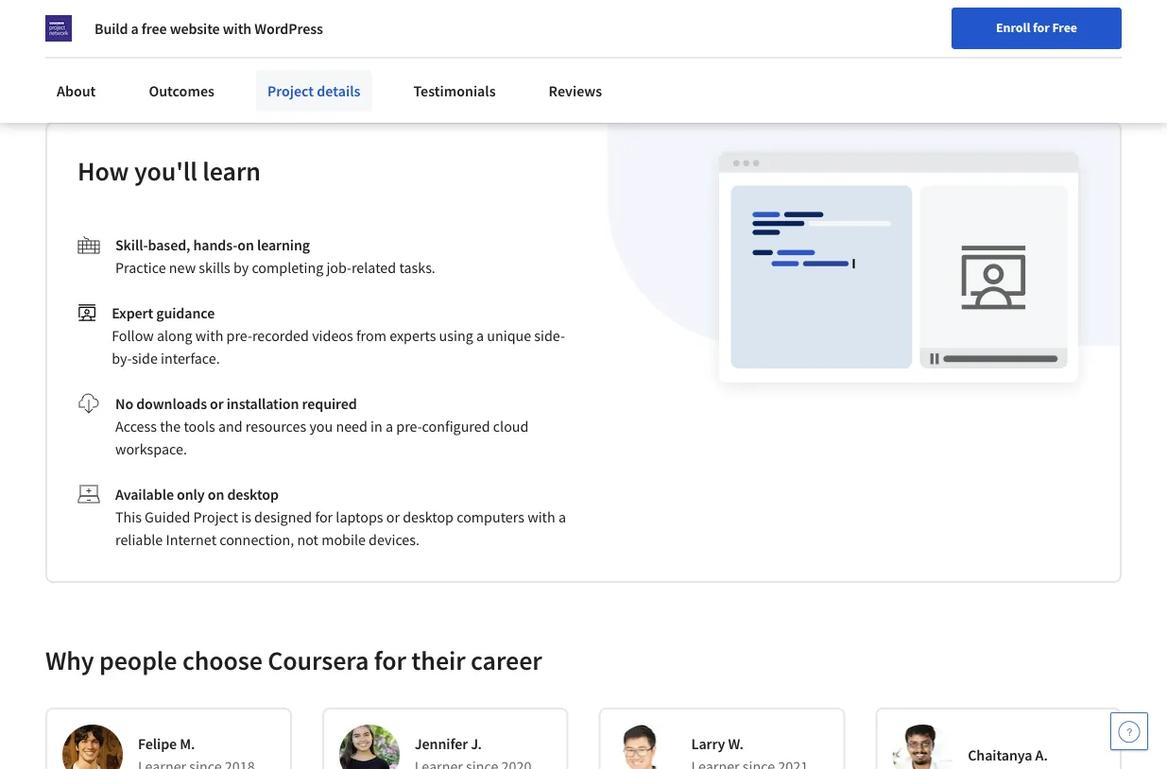 Task type: describe. For each thing, give the bounding box(es) containing it.
project inside available only on desktop this guided project is designed for laptops or desktop computers with a reliable internet connection, not mobile devices.
[[193, 507, 238, 526]]

a.
[[1036, 746, 1048, 764]]

follow
[[112, 326, 154, 345]]

job-
[[326, 258, 352, 277]]

configured
[[422, 417, 490, 436]]

why
[[45, 644, 94, 677]]

new
[[169, 258, 196, 277]]

help center image
[[1118, 720, 1141, 743]]

on inside available only on desktop this guided project is designed for laptops or desktop computers with a reliable internet connection, not mobile devices.
[[208, 485, 224, 504]]

no
[[115, 394, 133, 413]]

the
[[160, 417, 181, 436]]

devices.
[[369, 530, 420, 549]]

j.
[[471, 734, 482, 753]]

internet
[[166, 530, 216, 549]]

reliable
[[115, 530, 163, 549]]

pre- inside expert guidance follow along with pre-recorded videos from experts using a unique side- by-side interface.
[[226, 326, 252, 345]]

expert guidance follow along with pre-recorded videos from experts using a unique side- by-side interface.
[[112, 303, 565, 367]]

laptops
[[336, 507, 383, 526]]

tools
[[184, 417, 215, 436]]

testimonials
[[413, 81, 496, 100]]

for inside the enroll for free button
[[1033, 19, 1050, 36]]

click to expand item image
[[85, 0, 191, 26]]

project details link
[[256, 70, 372, 112]]

their
[[412, 644, 466, 677]]

why people choose coursera for their career
[[45, 644, 542, 677]]

reviews link
[[537, 70, 614, 112]]

larry w.
[[691, 734, 744, 753]]

and
[[218, 417, 243, 436]]

no downloads or installation required access the tools and resources you need in a pre-configured cloud workspace.
[[115, 394, 529, 458]]

resources
[[246, 417, 306, 436]]

not
[[297, 530, 318, 549]]

free
[[142, 19, 167, 38]]

wordpress
[[255, 19, 323, 38]]

with for wordpress
[[223, 19, 252, 38]]

using
[[439, 326, 473, 345]]

enroll for free
[[996, 19, 1078, 36]]

along
[[157, 326, 192, 345]]

hands-
[[193, 235, 238, 254]]

1 horizontal spatial desktop
[[403, 507, 454, 526]]

designed
[[254, 507, 312, 526]]

a inside no downloads or installation required access the tools and resources you need in a pre-configured cloud workspace.
[[386, 417, 393, 436]]

interface.
[[161, 349, 220, 367]]

skill-
[[115, 235, 148, 254]]

workspace.
[[115, 439, 187, 458]]

details
[[317, 81, 361, 100]]

by-
[[112, 349, 132, 367]]

show notifications image
[[981, 24, 1004, 46]]

on inside the skill-based, hands-on learning practice new skills by completing job-related tasks.
[[237, 235, 254, 254]]

this
[[115, 507, 142, 526]]

website
[[170, 19, 220, 38]]

skill-based, hands-on learning practice new skills by completing job-related tasks.
[[115, 235, 436, 277]]

guidance
[[156, 303, 215, 322]]

cloud
[[493, 417, 529, 436]]

a inside expert guidance follow along with pre-recorded videos from experts using a unique side- by-side interface.
[[476, 326, 484, 345]]

career
[[471, 644, 542, 677]]

felipe m.
[[138, 734, 195, 753]]

enroll
[[996, 19, 1031, 36]]

mobile
[[322, 530, 366, 549]]

connection,
[[220, 530, 294, 549]]

coursera project network image
[[45, 15, 72, 42]]

0 vertical spatial desktop
[[227, 485, 279, 504]]

required
[[302, 394, 357, 413]]

tasks.
[[399, 258, 436, 277]]

computers
[[457, 507, 525, 526]]



Task type: vqa. For each thing, say whether or not it's contained in the screenshot.


Task type: locate. For each thing, give the bounding box(es) containing it.
0 horizontal spatial pre-
[[226, 326, 252, 345]]

on up by
[[237, 235, 254, 254]]

for left free
[[1033, 19, 1050, 36]]

based,
[[148, 235, 190, 254]]

on right only
[[208, 485, 224, 504]]

side
[[132, 349, 158, 367]]

about link
[[45, 70, 107, 112]]

build a free website with wordpress
[[95, 19, 323, 38]]

0 horizontal spatial for
[[315, 507, 333, 526]]

downloads
[[136, 394, 207, 413]]

for
[[1033, 19, 1050, 36], [315, 507, 333, 526], [374, 644, 406, 677]]

2 vertical spatial with
[[528, 507, 556, 526]]

2 vertical spatial for
[[374, 644, 406, 677]]

pre- right along
[[226, 326, 252, 345]]

experts
[[390, 326, 436, 345]]

a right using
[[476, 326, 484, 345]]

people
[[99, 644, 177, 677]]

1 vertical spatial or
[[386, 507, 400, 526]]

2 horizontal spatial for
[[1033, 19, 1050, 36]]

a left free
[[131, 19, 139, 38]]

0 horizontal spatial project
[[193, 507, 238, 526]]

access
[[115, 417, 157, 436]]

chaitanya a.
[[968, 746, 1048, 764]]

completing
[[252, 258, 323, 277]]

learn
[[203, 154, 261, 187]]

available
[[115, 485, 174, 504]]

how
[[78, 154, 129, 187]]

outcomes
[[149, 81, 214, 100]]

about
[[57, 81, 96, 100]]

pre- inside no downloads or installation required access the tools and resources you need in a pre-configured cloud workspace.
[[396, 417, 422, 436]]

1 horizontal spatial for
[[374, 644, 406, 677]]

with right computers
[[528, 507, 556, 526]]

0 vertical spatial or
[[210, 394, 224, 413]]

need
[[336, 417, 368, 436]]

None search field
[[254, 12, 415, 50]]

1 vertical spatial pre-
[[396, 417, 422, 436]]

1 horizontal spatial pre-
[[396, 417, 422, 436]]

only
[[177, 485, 205, 504]]

m.
[[180, 734, 195, 753]]

with inside expert guidance follow along with pre-recorded videos from experts using a unique side- by-side interface.
[[195, 326, 223, 345]]

jennifer
[[415, 734, 468, 753]]

pre-
[[226, 326, 252, 345], [396, 417, 422, 436]]

learning
[[257, 235, 310, 254]]

free
[[1052, 19, 1078, 36]]

a inside available only on desktop this guided project is designed for laptops or desktop computers with a reliable internet connection, not mobile devices.
[[559, 507, 566, 526]]

or up and
[[210, 394, 224, 413]]

or
[[210, 394, 224, 413], [386, 507, 400, 526]]

side-
[[534, 326, 565, 345]]

a right in
[[386, 417, 393, 436]]

with up interface.
[[195, 326, 223, 345]]

felipe
[[138, 734, 177, 753]]

enroll for free button
[[952, 8, 1122, 49]]

0 horizontal spatial on
[[208, 485, 224, 504]]

installation
[[227, 394, 299, 413]]

for inside available only on desktop this guided project is designed for laptops or desktop computers with a reliable internet connection, not mobile devices.
[[315, 507, 333, 526]]

from
[[356, 326, 387, 345]]

project left details
[[267, 81, 314, 100]]

practice
[[115, 258, 166, 277]]

on
[[237, 235, 254, 254], [208, 485, 224, 504]]

build
[[95, 19, 128, 38]]

0 horizontal spatial desktop
[[227, 485, 279, 504]]

reviews
[[549, 81, 602, 100]]

1 horizontal spatial or
[[386, 507, 400, 526]]

jennifer j.
[[415, 734, 482, 753]]

1 vertical spatial project
[[193, 507, 238, 526]]

0 vertical spatial project
[[267, 81, 314, 100]]

with for pre-
[[195, 326, 223, 345]]

pre- right in
[[396, 417, 422, 436]]

coursera
[[268, 644, 369, 677]]

0 vertical spatial with
[[223, 19, 252, 38]]

or inside available only on desktop this guided project is designed for laptops or desktop computers with a reliable internet connection, not mobile devices.
[[386, 507, 400, 526]]

desktop up is
[[227, 485, 279, 504]]

larry
[[691, 734, 725, 753]]

project
[[267, 81, 314, 100], [193, 507, 238, 526]]

w.
[[728, 734, 744, 753]]

testimonials link
[[402, 70, 507, 112]]

for left "their"
[[374, 644, 406, 677]]

outcomes link
[[137, 70, 226, 112]]

guided
[[145, 507, 190, 526]]

project left is
[[193, 507, 238, 526]]

you
[[309, 417, 333, 436]]

1 horizontal spatial on
[[237, 235, 254, 254]]

expert
[[112, 303, 153, 322]]

is
[[241, 507, 251, 526]]

how you'll learn
[[78, 154, 261, 187]]

with inside available only on desktop this guided project is designed for laptops or desktop computers with a reliable internet connection, not mobile devices.
[[528, 507, 556, 526]]

recorded
[[252, 326, 309, 345]]

0 vertical spatial pre-
[[226, 326, 252, 345]]

choose
[[182, 644, 263, 677]]

1 vertical spatial on
[[208, 485, 224, 504]]

for up not
[[315, 507, 333, 526]]

unique
[[487, 326, 531, 345]]

with
[[223, 19, 252, 38], [195, 326, 223, 345], [528, 507, 556, 526]]

chaitanya
[[968, 746, 1033, 764]]

0 horizontal spatial or
[[210, 394, 224, 413]]

you'll
[[134, 154, 197, 187]]

desktop up "devices."
[[403, 507, 454, 526]]

with right website
[[223, 19, 252, 38]]

1 horizontal spatial project
[[267, 81, 314, 100]]

skills
[[199, 258, 230, 277]]

available only on desktop this guided project is designed for laptops or desktop computers with a reliable internet connection, not mobile devices.
[[115, 485, 566, 549]]

by
[[233, 258, 249, 277]]

or up "devices."
[[386, 507, 400, 526]]

in
[[371, 417, 383, 436]]

a right computers
[[559, 507, 566, 526]]

a
[[131, 19, 139, 38], [476, 326, 484, 345], [386, 417, 393, 436], [559, 507, 566, 526]]

videos
[[312, 326, 353, 345]]

1 vertical spatial for
[[315, 507, 333, 526]]

0 vertical spatial for
[[1033, 19, 1050, 36]]

1 vertical spatial desktop
[[403, 507, 454, 526]]

or inside no downloads or installation required access the tools and resources you need in a pre-configured cloud workspace.
[[210, 394, 224, 413]]

1 vertical spatial with
[[195, 326, 223, 345]]

coursera image
[[15, 15, 135, 46]]

project details
[[267, 81, 361, 100]]

related
[[352, 258, 396, 277]]

0 vertical spatial on
[[237, 235, 254, 254]]

desktop
[[227, 485, 279, 504], [403, 507, 454, 526]]



